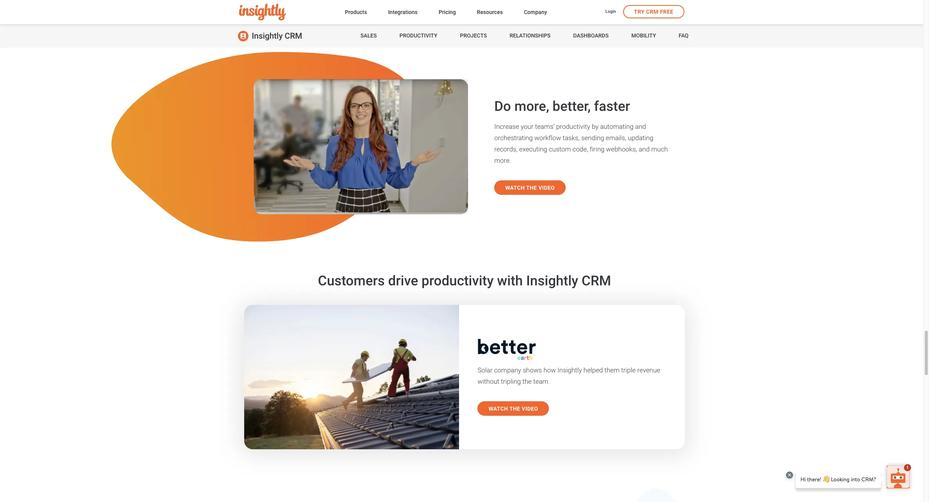 Task type: describe. For each thing, give the bounding box(es) containing it.
try
[[634, 9, 645, 15]]

,
[[625, 134, 626, 142]]

company link
[[524, 7, 547, 18]]

increase your teams' productivity by automating and orchestrating workflow tasks, sending emails
[[494, 123, 646, 142]]

productivity
[[399, 33, 437, 39]]

resources
[[477, 9, 503, 15]]

sending emails link
[[581, 134, 625, 142]]

the for increase your teams' productivity by automating and
[[526, 185, 537, 191]]

tasks,
[[563, 134, 580, 142]]

much more.
[[494, 146, 668, 165]]

orchestrating
[[494, 134, 533, 142]]

automating
[[600, 123, 634, 131]]

try crm free button
[[623, 5, 684, 18]]

do more, better, faster
[[494, 99, 630, 115]]

watch for increase your teams' productivity by automating and
[[505, 185, 525, 191]]

sales
[[360, 33, 377, 39]]

much more. link
[[494, 146, 668, 165]]

workflow
[[534, 134, 561, 142]]

crm for try
[[646, 9, 659, 15]]

firing
[[590, 146, 604, 153]]

emails
[[606, 134, 625, 142]]

team.
[[533, 378, 550, 386]]

code,
[[573, 146, 588, 153]]

insightly crm link
[[238, 24, 302, 48]]

solar company shows how insightly helped them triple revenue without tripling the team.
[[478, 366, 660, 386]]

products link
[[345, 7, 367, 18]]

projects link
[[460, 24, 487, 48]]

them
[[605, 366, 620, 374]]

shows
[[523, 366, 542, 374]]

watch for solar company shows how insightly helped them triple revenue without tripling the team.
[[489, 406, 508, 412]]

dashboards
[[573, 33, 609, 39]]

crm hero video tn v2 image
[[254, 79, 468, 215]]

1 horizontal spatial crm
[[582, 273, 611, 289]]

helped
[[584, 366, 603, 374]]

try crm free
[[634, 9, 673, 15]]

dashboards link
[[573, 24, 609, 48]]

by
[[592, 123, 599, 131]]

products
[[345, 9, 367, 15]]

your
[[521, 123, 533, 131]]

faq link
[[679, 24, 689, 48]]

sales link
[[360, 24, 377, 48]]

much
[[651, 146, 668, 153]]

solar
[[478, 366, 493, 374]]

records,
[[494, 146, 518, 153]]

insightly for customers
[[526, 273, 578, 289]]



Task type: vqa. For each thing, say whether or not it's contained in the screenshot.
Try's CRM
yes



Task type: locate. For each thing, give the bounding box(es) containing it.
insightly logo link
[[239, 4, 332, 21]]

the down shows at the right bottom
[[522, 378, 532, 386]]

0 vertical spatial watch the video
[[505, 185, 555, 191]]

pricing link
[[439, 7, 456, 18]]

triple
[[621, 366, 636, 374]]

the for solar company shows how insightly helped them triple revenue without tripling the team.
[[509, 406, 520, 412]]

video
[[538, 185, 555, 191], [522, 406, 538, 412]]

watch
[[505, 185, 525, 191], [489, 406, 508, 412]]

video for increase your teams' productivity by automating and
[[538, 185, 555, 191]]

try crm free link
[[623, 5, 684, 18]]

with
[[497, 273, 523, 289]]

more.
[[494, 157, 511, 165]]

0 vertical spatial crm
[[646, 9, 659, 15]]

1 vertical spatial watch
[[489, 406, 508, 412]]

, updating records, executing custom code, firing webhooks, and
[[494, 134, 653, 153]]

video for solar company shows how insightly helped them triple revenue without tripling the team.
[[522, 406, 538, 412]]

do
[[494, 99, 511, 115]]

watch the video down tripling
[[489, 406, 538, 412]]

company
[[494, 366, 521, 374]]

insightly
[[252, 31, 283, 41], [526, 273, 578, 289], [558, 366, 582, 374]]

revenue
[[637, 366, 660, 374]]

login
[[605, 9, 616, 14]]

0 vertical spatial insightly
[[252, 31, 283, 41]]

insightly logo image
[[239, 4, 286, 21]]

free
[[660, 9, 673, 15]]

mobility
[[631, 33, 656, 39]]

company
[[524, 9, 547, 15]]

webhooks,
[[606, 146, 637, 153]]

and inside increase your teams' productivity by automating and orchestrating workflow tasks, sending emails
[[635, 123, 646, 131]]

relationships
[[510, 33, 551, 39]]

the down executing at the right
[[526, 185, 537, 191]]

0 horizontal spatial crm
[[285, 31, 302, 41]]

0 vertical spatial watch
[[505, 185, 525, 191]]

updating
[[628, 134, 653, 142]]

integrations
[[388, 9, 418, 15]]

executing
[[519, 146, 547, 153]]

login link
[[605, 9, 616, 16]]

tripling
[[501, 378, 521, 386]]

watch down without
[[489, 406, 508, 412]]

1 vertical spatial the
[[522, 378, 532, 386]]

relationships link
[[510, 24, 551, 48]]

0 horizontal spatial productivity
[[422, 273, 494, 289]]

resources link
[[477, 7, 503, 18]]

0 vertical spatial and
[[635, 123, 646, 131]]

0 vertical spatial video
[[538, 185, 555, 191]]

the inside the solar company shows how insightly helped them triple revenue without tripling the team.
[[522, 378, 532, 386]]

the down tripling
[[509, 406, 520, 412]]

and
[[635, 123, 646, 131], [639, 146, 650, 153]]

customers
[[318, 273, 385, 289]]

without
[[478, 378, 499, 386]]

watch the video for solar company shows how insightly helped them triple revenue without tripling the team.
[[489, 406, 538, 412]]

and down updating
[[639, 146, 650, 153]]

sending
[[581, 134, 604, 142]]

insightly inside the solar company shows how insightly helped them triple revenue without tripling the team.
[[558, 366, 582, 374]]

watch the video
[[505, 185, 555, 191], [489, 406, 538, 412]]

mobility link
[[631, 24, 656, 48]]

betterearthsolar logo image
[[478, 339, 536, 361]]

how
[[544, 366, 556, 374]]

watch the video down more. on the top right
[[505, 185, 555, 191]]

2 horizontal spatial crm
[[646, 9, 659, 15]]

and inside , updating records, executing custom code, firing webhooks, and
[[639, 146, 650, 153]]

1 vertical spatial insightly
[[526, 273, 578, 289]]

insightly for solar
[[558, 366, 582, 374]]

1 horizontal spatial video
[[538, 185, 555, 191]]

0 horizontal spatial video
[[522, 406, 538, 412]]

orchestrating workflow tasks, link
[[494, 134, 580, 142]]

1 vertical spatial and
[[639, 146, 650, 153]]

the
[[526, 185, 537, 191], [522, 378, 532, 386], [509, 406, 520, 412]]

productivity link
[[399, 24, 437, 48]]

watch the video for increase your teams' productivity by automating and
[[505, 185, 555, 191]]

insightly crm
[[252, 31, 302, 41]]

customers drive productivity with insightly crm
[[318, 273, 611, 289]]

increase
[[494, 123, 519, 131]]

productivity
[[556, 123, 590, 131], [422, 273, 494, 289]]

integrations link
[[388, 7, 418, 18]]

1 vertical spatial watch the video
[[489, 406, 538, 412]]

watch down more. on the top right
[[505, 185, 525, 191]]

0 vertical spatial the
[[526, 185, 537, 191]]

teams'
[[535, 123, 555, 131]]

1 vertical spatial video
[[522, 406, 538, 412]]

1 vertical spatial crm
[[285, 31, 302, 41]]

1 vertical spatial productivity
[[422, 273, 494, 289]]

better earth image
[[244, 305, 459, 450]]

pricing
[[439, 9, 456, 15]]

drive
[[388, 273, 418, 289]]

more,
[[514, 99, 549, 115]]

faq
[[679, 33, 689, 39]]

productivity inside increase your teams' productivity by automating and orchestrating workflow tasks, sending emails
[[556, 123, 590, 131]]

projects
[[460, 33, 487, 39]]

2 vertical spatial crm
[[582, 273, 611, 289]]

2 vertical spatial insightly
[[558, 366, 582, 374]]

2 vertical spatial the
[[509, 406, 520, 412]]

and up updating
[[635, 123, 646, 131]]

better,
[[553, 99, 591, 115]]

faster
[[594, 99, 630, 115]]

custom
[[549, 146, 571, 153]]

crm inside button
[[646, 9, 659, 15]]

1 horizontal spatial productivity
[[556, 123, 590, 131]]

crm for insightly
[[285, 31, 302, 41]]

crm
[[646, 9, 659, 15], [285, 31, 302, 41], [582, 273, 611, 289]]

0 vertical spatial productivity
[[556, 123, 590, 131]]



